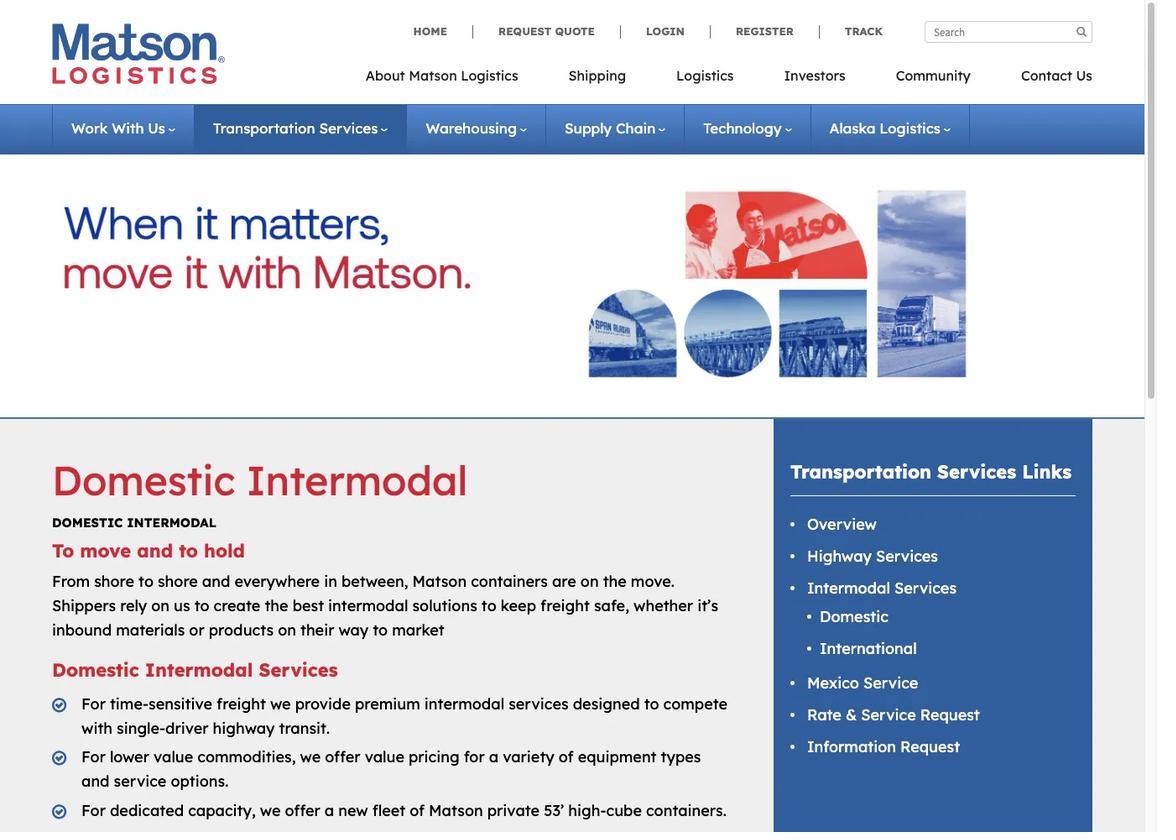 Task type: locate. For each thing, give the bounding box(es) containing it.
us
[[1077, 67, 1093, 84], [148, 119, 165, 137]]

for down with
[[81, 748, 106, 767]]

services for highway services
[[876, 547, 939, 566]]

shipping
[[569, 67, 626, 84]]

matson inside from shore to shore and everywhere in between, matson containers are on the move. shippers rely on us to create the best intermodal solutions to keep freight safe, whether it's inbound materials or products on their way to market
[[413, 572, 467, 591]]

between,
[[342, 572, 408, 591]]

request quote link
[[473, 24, 620, 38]]

services up the provide
[[259, 659, 338, 682]]

intermodal inside transportation services links section
[[808, 579, 891, 598]]

to down intermodal
[[179, 539, 198, 562]]

0 vertical spatial the
[[603, 572, 627, 591]]

us right with
[[148, 119, 165, 137]]

0 vertical spatial intermodal
[[328, 596, 408, 615]]

1 vertical spatial on
[[151, 596, 170, 615]]

1 horizontal spatial of
[[559, 748, 574, 767]]

supply chain link
[[565, 119, 666, 137]]

1 vertical spatial intermodal
[[425, 694, 505, 714]]

rate & service request
[[808, 705, 981, 725]]

about matson logistics
[[366, 67, 519, 84]]

register
[[736, 24, 794, 38]]

their
[[301, 620, 335, 639]]

transportation for transportation services links
[[791, 460, 932, 484]]

track link
[[819, 24, 883, 38]]

offer left new
[[285, 801, 321, 820]]

the down everywhere
[[265, 596, 288, 615]]

1 horizontal spatial offer
[[325, 748, 361, 767]]

2 vertical spatial and
[[81, 772, 110, 791]]

are
[[552, 572, 577, 591]]

domestic up the international
[[820, 607, 889, 626]]

domestic down inbound
[[52, 659, 139, 682]]

and for shore
[[202, 572, 230, 591]]

services left links
[[938, 460, 1017, 484]]

we up transit.
[[270, 694, 291, 714]]

matson down home
[[409, 67, 457, 84]]

mexico service link
[[808, 674, 919, 693]]

of right fleet
[[410, 801, 425, 820]]

we down transit.
[[300, 748, 321, 767]]

new
[[339, 801, 368, 820]]

variety
[[503, 748, 555, 767]]

0 horizontal spatial on
[[151, 596, 170, 615]]

contact
[[1022, 67, 1073, 84]]

value
[[154, 748, 193, 767], [365, 748, 405, 767]]

2 vertical spatial on
[[278, 620, 296, 639]]

2 for from the top
[[81, 748, 106, 767]]

2 vertical spatial for
[[81, 801, 106, 820]]

and inside domestic intermodal to move and to hold
[[137, 539, 173, 562]]

offer down transit.
[[325, 748, 361, 767]]

1 horizontal spatial logistics
[[677, 67, 734, 84]]

0 horizontal spatial intermodal
[[328, 596, 408, 615]]

and down intermodal
[[137, 539, 173, 562]]

for inside for time-sensitive freight we provide premium intermodal services designed to compete with single-driver highway transit.
[[81, 694, 106, 714]]

2 vertical spatial intermodal
[[145, 659, 253, 682]]

1 horizontal spatial transportation
[[791, 460, 932, 484]]

0 horizontal spatial transportation
[[213, 119, 315, 137]]

0 horizontal spatial logistics
[[461, 67, 519, 84]]

to
[[179, 539, 198, 562], [139, 572, 154, 591], [194, 596, 210, 615], [482, 596, 497, 615], [373, 620, 388, 639], [645, 694, 660, 714]]

2 vertical spatial we
[[260, 801, 281, 820]]

0 horizontal spatial freight
[[217, 694, 266, 714]]

1 vertical spatial request
[[921, 705, 981, 725]]

logistics down login
[[677, 67, 734, 84]]

for
[[81, 694, 106, 714], [81, 748, 106, 767], [81, 801, 106, 820]]

0 vertical spatial on
[[581, 572, 599, 591]]

0 vertical spatial us
[[1077, 67, 1093, 84]]

on left 'their'
[[278, 620, 296, 639]]

freight down are
[[541, 596, 590, 615]]

1 vertical spatial intermodal
[[808, 579, 891, 598]]

technology
[[704, 119, 782, 137]]

designed
[[573, 694, 640, 714]]

1 vertical spatial us
[[148, 119, 165, 137]]

services down the highway services link
[[895, 579, 957, 598]]

and inside from shore to shore and everywhere in between, matson containers are on the move. shippers rely on us to create the best intermodal solutions to keep freight safe, whether it's inbound materials or products on their way to market
[[202, 572, 230, 591]]

us inside top menu navigation
[[1077, 67, 1093, 84]]

0 vertical spatial matson
[[409, 67, 457, 84]]

or
[[189, 620, 205, 639]]

logistics up the warehousing link
[[461, 67, 519, 84]]

1 horizontal spatial value
[[365, 748, 405, 767]]

1 vertical spatial transportation
[[791, 460, 932, 484]]

premium
[[355, 694, 421, 714]]

intermodal up for
[[425, 694, 505, 714]]

None search field
[[925, 21, 1093, 43]]

containers
[[471, 572, 548, 591]]

shipping link
[[544, 62, 652, 97]]

services down about
[[319, 119, 378, 137]]

information request
[[808, 737, 961, 756]]

the up the safe,
[[603, 572, 627, 591]]

to right us at the bottom
[[194, 596, 210, 615]]

1 vertical spatial we
[[300, 748, 321, 767]]

intermodal services link
[[808, 579, 957, 598]]

community
[[896, 67, 971, 84]]

shore
[[94, 572, 134, 591], [158, 572, 198, 591]]

to left the compete on the right
[[645, 694, 660, 714]]

in
[[324, 572, 337, 591]]

home link
[[414, 24, 473, 38]]

request down rate & service request link
[[901, 737, 961, 756]]

logistics
[[461, 67, 519, 84], [677, 67, 734, 84], [880, 119, 941, 137]]

commodities,
[[198, 748, 296, 767]]

service up rate & service request link
[[864, 674, 919, 693]]

way
[[339, 620, 369, 639]]

domestic up intermodal
[[52, 455, 235, 505]]

3 for from the top
[[81, 801, 106, 820]]

a right for
[[489, 748, 499, 767]]

1 for from the top
[[81, 694, 106, 714]]

0 vertical spatial intermodal
[[247, 455, 468, 505]]

international link
[[820, 639, 917, 658]]

1 vertical spatial freight
[[217, 694, 266, 714]]

1 vertical spatial and
[[202, 572, 230, 591]]

transportation services
[[213, 119, 378, 137]]

logistics down 'community' link
[[880, 119, 941, 137]]

services
[[319, 119, 378, 137], [938, 460, 1017, 484], [876, 547, 939, 566], [895, 579, 957, 598], [259, 659, 338, 682]]

0 vertical spatial for
[[81, 694, 106, 714]]

domestic for domestic intermodal
[[52, 455, 235, 505]]

shore up rely
[[94, 572, 134, 591]]

we
[[270, 694, 291, 714], [300, 748, 321, 767], [260, 801, 281, 820]]

value down "driver"
[[154, 748, 193, 767]]

offer inside for lower value commodities, we offer value pricing for a variety of equipment types and service options.
[[325, 748, 361, 767]]

0 vertical spatial we
[[270, 694, 291, 714]]

0 horizontal spatial value
[[154, 748, 193, 767]]

of
[[559, 748, 574, 767], [410, 801, 425, 820]]

shore up us at the bottom
[[158, 572, 198, 591]]

offer
[[325, 748, 361, 767], [285, 801, 321, 820]]

for up with
[[81, 694, 106, 714]]

value down for time-sensitive freight we provide premium intermodal services designed to compete with single-driver highway transit.
[[365, 748, 405, 767]]

rely
[[120, 596, 147, 615]]

0 horizontal spatial and
[[81, 772, 110, 791]]

2 shore from the left
[[158, 572, 198, 591]]

on left us at the bottom
[[151, 596, 170, 615]]

us right contact
[[1077, 67, 1093, 84]]

provide
[[295, 694, 351, 714]]

on
[[581, 572, 599, 591], [151, 596, 170, 615], [278, 620, 296, 639]]

supply
[[565, 119, 612, 137]]

1 horizontal spatial and
[[137, 539, 173, 562]]

1 horizontal spatial the
[[603, 572, 627, 591]]

0 horizontal spatial shore
[[94, 572, 134, 591]]

0 vertical spatial freight
[[541, 596, 590, 615]]

1 horizontal spatial us
[[1077, 67, 1093, 84]]

0 vertical spatial of
[[559, 748, 574, 767]]

login link
[[620, 24, 710, 38]]

services
[[509, 694, 569, 714]]

services for transportation services
[[319, 119, 378, 137]]

we inside for time-sensitive freight we provide premium intermodal services designed to compete with single-driver highway transit.
[[270, 694, 291, 714]]

1 horizontal spatial a
[[489, 748, 499, 767]]

2 horizontal spatial and
[[202, 572, 230, 591]]

from
[[52, 572, 90, 591]]

move
[[80, 539, 131, 562]]

matson inside about matson logistics link
[[409, 67, 457, 84]]

matson down for
[[429, 801, 483, 820]]

to up rely
[[139, 572, 154, 591]]

transportation inside transportation services links section
[[791, 460, 932, 484]]

service up information request link
[[862, 705, 917, 725]]

1 vertical spatial domestic
[[820, 607, 889, 626]]

1 vertical spatial matson
[[413, 572, 467, 591]]

sensitive
[[149, 694, 212, 714]]

whether
[[634, 596, 694, 615]]

of right variety
[[559, 748, 574, 767]]

domestic
[[52, 455, 235, 505], [820, 607, 889, 626], [52, 659, 139, 682]]

investors link
[[759, 62, 871, 97]]

high-
[[569, 801, 607, 820]]

and for move
[[137, 539, 173, 562]]

freight up highway
[[217, 694, 266, 714]]

the
[[603, 572, 627, 591], [265, 596, 288, 615]]

1 horizontal spatial freight
[[541, 596, 590, 615]]

top menu navigation
[[366, 62, 1093, 97]]

0 vertical spatial and
[[137, 539, 173, 562]]

2 horizontal spatial on
[[581, 572, 599, 591]]

time-
[[110, 694, 149, 714]]

domestic
[[52, 514, 123, 530]]

0 vertical spatial a
[[489, 748, 499, 767]]

transportation services link
[[213, 119, 388, 137]]

0 horizontal spatial the
[[265, 596, 288, 615]]

we right capacity,
[[260, 801, 281, 820]]

0 vertical spatial transportation
[[213, 119, 315, 137]]

we inside for lower value commodities, we offer value pricing for a variety of equipment types and service options.
[[300, 748, 321, 767]]

intermodal down between,
[[328, 596, 408, 615]]

domestic inside transportation services links section
[[820, 607, 889, 626]]

domestic intermodal to move and to hold
[[52, 514, 245, 562]]

transportation
[[213, 119, 315, 137], [791, 460, 932, 484]]

domestic intermodal
[[52, 455, 468, 505]]

safe,
[[594, 596, 630, 615]]

types
[[661, 748, 701, 767]]

a inside for lower value commodities, we offer value pricing for a variety of equipment types and service options.
[[489, 748, 499, 767]]

1 horizontal spatial on
[[278, 620, 296, 639]]

transportation services links section
[[753, 419, 1114, 832]]

0 vertical spatial domestic
[[52, 455, 235, 505]]

matson up "solutions"
[[413, 572, 467, 591]]

highway
[[213, 718, 275, 738]]

we for commodities,
[[300, 748, 321, 767]]

1 horizontal spatial shore
[[158, 572, 198, 591]]

on right are
[[581, 572, 599, 591]]

0 horizontal spatial a
[[325, 801, 334, 820]]

services up intermodal services
[[876, 547, 939, 566]]

a left new
[[325, 801, 334, 820]]

for for for lower value commodities, we offer value pricing for a variety of equipment types and service options.
[[81, 748, 106, 767]]

2 value from the left
[[365, 748, 405, 767]]

pricing
[[409, 748, 460, 767]]

for left dedicated
[[81, 801, 106, 820]]

intermodal inside from shore to shore and everywhere in between, matson containers are on the move. shippers rely on us to create the best intermodal solutions to keep freight safe, whether it's inbound materials or products on their way to market
[[328, 596, 408, 615]]

0 horizontal spatial of
[[410, 801, 425, 820]]

0 vertical spatial offer
[[325, 748, 361, 767]]

for inside for lower value commodities, we offer value pricing for a variety of equipment types and service options.
[[81, 748, 106, 767]]

to inside for time-sensitive freight we provide premium intermodal services designed to compete with single-driver highway transit.
[[645, 694, 660, 714]]

about matson logistics link
[[366, 62, 544, 97]]

0 horizontal spatial offer
[[285, 801, 321, 820]]

request up information request link
[[921, 705, 981, 725]]

and left the 'service'
[[81, 772, 110, 791]]

highway services
[[808, 547, 939, 566]]

and up create
[[202, 572, 230, 591]]

and
[[137, 539, 173, 562], [202, 572, 230, 591], [81, 772, 110, 791]]

intermodal for domestic intermodal
[[247, 455, 468, 505]]

contact us
[[1022, 67, 1093, 84]]

1 vertical spatial for
[[81, 748, 106, 767]]

with
[[81, 718, 113, 738]]

1 vertical spatial the
[[265, 596, 288, 615]]

request left quote
[[499, 24, 552, 38]]

intermodal
[[127, 514, 217, 530]]

logistics link
[[652, 62, 759, 97]]

compete
[[664, 694, 728, 714]]

1 horizontal spatial intermodal
[[425, 694, 505, 714]]

2 vertical spatial domestic
[[52, 659, 139, 682]]

market
[[392, 620, 445, 639]]



Task type: vqa. For each thing, say whether or not it's contained in the screenshot.
and
yes



Task type: describe. For each thing, give the bounding box(es) containing it.
and inside for lower value commodities, we offer value pricing for a variety of equipment types and service options.
[[81, 772, 110, 791]]

matson logistics image
[[52, 24, 225, 84]]

intermodal for domestic intermodal services
[[145, 659, 253, 682]]

cube
[[607, 801, 642, 820]]

search image
[[1077, 26, 1087, 37]]

login
[[647, 24, 685, 38]]

to inside domestic intermodal to move and to hold
[[179, 539, 198, 562]]

lower
[[110, 748, 149, 767]]

we for freight
[[270, 694, 291, 714]]

intermodal inside for time-sensitive freight we provide premium intermodal services designed to compete with single-driver highway transit.
[[425, 694, 505, 714]]

track
[[845, 24, 883, 38]]

investors
[[785, 67, 846, 84]]

1 vertical spatial service
[[862, 705, 917, 725]]

materials
[[116, 620, 185, 639]]

about
[[366, 67, 405, 84]]

technology link
[[704, 119, 792, 137]]

freight inside from shore to shore and everywhere in between, matson containers are on the move. shippers rely on us to create the best intermodal solutions to keep freight safe, whether it's inbound materials or products on their way to market
[[541, 596, 590, 615]]

international
[[820, 639, 917, 658]]

information request link
[[808, 737, 961, 756]]

contact us link
[[997, 62, 1093, 97]]

to right way
[[373, 620, 388, 639]]

with
[[112, 119, 144, 137]]

1 vertical spatial a
[[325, 801, 334, 820]]

freight inside for time-sensitive freight we provide premium intermodal services designed to compete with single-driver highway transit.
[[217, 694, 266, 714]]

0 vertical spatial service
[[864, 674, 919, 693]]

transportation for transportation services
[[213, 119, 315, 137]]

hold
[[204, 539, 245, 562]]

0 vertical spatial request
[[499, 24, 552, 38]]

domestic for domestic intermodal services
[[52, 659, 139, 682]]

services for transportation services links
[[938, 460, 1017, 484]]

capacity,
[[188, 801, 256, 820]]

domestic for the domestic link
[[820, 607, 889, 626]]

community link
[[871, 62, 997, 97]]

everywhere
[[235, 572, 320, 591]]

highway
[[808, 547, 872, 566]]

to left keep
[[482, 596, 497, 615]]

alaska logistics
[[830, 119, 941, 137]]

2 vertical spatial request
[[901, 737, 961, 756]]

transportation services links
[[791, 460, 1072, 484]]

services for intermodal services
[[895, 579, 957, 598]]

Search search field
[[925, 21, 1093, 43]]

inbound
[[52, 620, 112, 639]]

alaska logistics link
[[830, 119, 951, 137]]

overview link
[[808, 515, 877, 534]]

mexico service
[[808, 674, 919, 693]]

single-
[[117, 718, 165, 738]]

warehousing
[[426, 119, 517, 137]]

1 vertical spatial of
[[410, 801, 425, 820]]

options.
[[171, 772, 229, 791]]

from shore to shore and everywhere in between, matson containers are on the move. shippers rely on us to create the best intermodal solutions to keep freight safe, whether it's inbound materials or products on their way to market
[[52, 572, 719, 639]]

quote
[[555, 24, 595, 38]]

of inside for lower value commodities, we offer value pricing for a variety of equipment types and service options.
[[559, 748, 574, 767]]

&
[[846, 705, 858, 725]]

home
[[414, 24, 448, 38]]

us
[[174, 596, 190, 615]]

for for for time-sensitive freight we provide premium intermodal services designed to compete with single-driver highway transit.
[[81, 694, 106, 714]]

request quote
[[499, 24, 595, 38]]

create
[[214, 596, 261, 615]]

1 vertical spatial offer
[[285, 801, 321, 820]]

warehousing link
[[426, 119, 527, 137]]

private
[[488, 801, 540, 820]]

fleet
[[373, 801, 406, 820]]

2 vertical spatial matson
[[429, 801, 483, 820]]

intermodal services
[[808, 579, 957, 598]]

work
[[71, 119, 108, 137]]

register link
[[710, 24, 819, 38]]

supply chain
[[565, 119, 656, 137]]

shippers
[[52, 596, 116, 615]]

for time-sensitive freight we provide premium intermodal services designed to compete with single-driver highway transit.
[[81, 694, 728, 738]]

work with us
[[71, 119, 165, 137]]

rate
[[808, 705, 842, 725]]

domestic intermodal services
[[52, 659, 338, 682]]

links
[[1023, 460, 1072, 484]]

2 horizontal spatial logistics
[[880, 119, 941, 137]]

1 value from the left
[[154, 748, 193, 767]]

alaska services image
[[63, 172, 1082, 396]]

0 horizontal spatial us
[[148, 119, 165, 137]]

keep
[[501, 596, 537, 615]]

for lower value commodities, we offer value pricing for a variety of equipment types and service options.
[[81, 748, 701, 791]]

1 shore from the left
[[94, 572, 134, 591]]

driver
[[165, 718, 209, 738]]

for for for dedicated capacity, we offer a new fleet of matson private 53' high-cube containers.
[[81, 801, 106, 820]]

for dedicated capacity, we offer a new fleet of matson private 53' high-cube containers.
[[81, 801, 727, 820]]

to
[[52, 539, 74, 562]]

for
[[464, 748, 485, 767]]

service
[[114, 772, 167, 791]]

53'
[[544, 801, 564, 820]]

products
[[209, 620, 274, 639]]

highway services link
[[808, 547, 939, 566]]

transit.
[[279, 718, 330, 738]]

dedicated
[[110, 801, 184, 820]]

overview
[[808, 515, 877, 534]]

equipment
[[578, 748, 657, 767]]

chain
[[616, 119, 656, 137]]

solutions
[[413, 596, 478, 615]]



